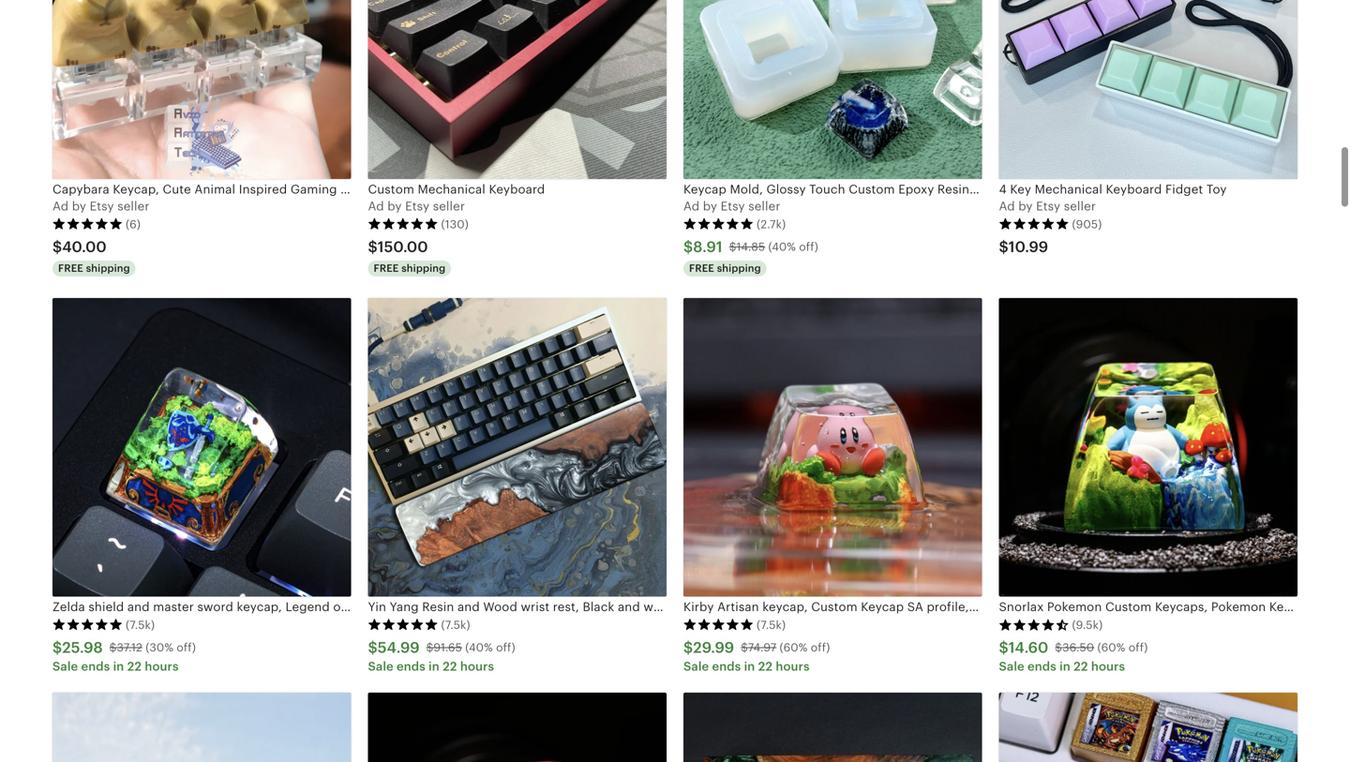 Task type: describe. For each thing, give the bounding box(es) containing it.
5 out of 5 stars image up the 40.00
[[53, 217, 123, 231]]

3 b from the left
[[703, 199, 711, 213]]

free inside $ 8.91 $ 14.85 (40% off) free shipping
[[689, 263, 715, 274]]

fidget
[[1166, 182, 1204, 196]]

3 seller from the left
[[749, 199, 781, 213]]

custom pokemon gengar keycap, pokemon keycap, artisan keycap, anime keycap, custom keycaps, ghost pokemon image
[[368, 693, 667, 763]]

etsy inside custom mechanical keyboard a d b y etsy seller
[[405, 199, 430, 213]]

14.60
[[1009, 640, 1049, 657]]

3 y from the left
[[711, 199, 718, 213]]

off) for 54.99
[[496, 642, 516, 654]]

1 y from the left
[[80, 199, 86, 213]]

74.97
[[748, 642, 777, 654]]

(7.5k) for 54.99
[[441, 619, 471, 632]]

snorlax pokemon custom keycaps, pokemon keycap, artisan keycap, cute keycap, artisan keycap anime, cherry mx keycaps image
[[999, 298, 1298, 597]]

etsy inside 4 key mechanical keyboard fidget toy a d b y etsy seller
[[1037, 199, 1061, 213]]

ends for 25.98
[[81, 660, 110, 674]]

mechanical inside 4 key mechanical keyboard fidget toy a d b y etsy seller
[[1035, 182, 1103, 196]]

green wood and resin case for mechanical keyboards, wood case 60% for keyboards, resin wrist rest for layout 60, back to school gifts image
[[684, 693, 983, 763]]

a inside custom mechanical keyboard a d b y etsy seller
[[368, 199, 377, 213]]

sale for 54.99
[[368, 660, 394, 674]]

$ 29.99 $ 74.97 (60% off) sale ends in 22 hours
[[684, 640, 831, 674]]

(9.5k)
[[1073, 619, 1103, 632]]

1 etsy from the left
[[90, 199, 114, 213]]

(60% for 14.60
[[1098, 642, 1126, 654]]

36.50
[[1063, 642, 1095, 654]]

hours for 54.99
[[460, 660, 494, 674]]

(2.7k)
[[757, 218, 786, 231]]

shipping for 40.00
[[86, 263, 130, 274]]

4.5 out of 5 stars image
[[999, 618, 1070, 632]]

toy
[[1207, 182, 1227, 196]]

ends for 14.60
[[1028, 660, 1057, 674]]

(7.5k) for 25.98
[[126, 619, 155, 632]]

key
[[1011, 182, 1032, 196]]

$ 54.99 $ 91.65 (40% off) sale ends in 22 hours
[[368, 640, 516, 674]]

3 etsy from the left
[[721, 199, 745, 213]]

custom
[[368, 182, 415, 196]]

$ 25.98 $ 37.12 (30% off) sale ends in 22 hours
[[53, 640, 196, 674]]

off) for 29.99
[[811, 642, 831, 654]]

22 for 29.99
[[759, 660, 773, 674]]

(905)
[[1073, 218, 1103, 231]]

in for 54.99
[[429, 660, 440, 674]]

y inside custom mechanical keyboard a d b y etsy seller
[[395, 199, 402, 213]]

zelda shield and master sword keycap, legend of zelda resin keycap, zelda keycap legend of zelda gifts, halloween gift for him, anime keycap image
[[53, 298, 351, 597]]

5 out of 5 stars image up 29.99
[[684, 618, 754, 632]]

22 for 25.98
[[127, 660, 142, 674]]

150.00
[[378, 239, 428, 255]]

a inside 4 key mechanical keyboard fidget toy a d b y etsy seller
[[999, 199, 1008, 213]]

seller inside custom mechanical keyboard a d b y etsy seller
[[433, 199, 465, 213]]

$ inside $ 150.00 free shipping
[[368, 239, 378, 255]]

sale for 14.60
[[999, 660, 1025, 674]]

sale for 29.99
[[684, 660, 709, 674]]

(130)
[[441, 218, 469, 231]]

b inside custom mechanical keyboard a d b y etsy seller
[[388, 199, 396, 213]]

5 out of 5 stars image up 25.98
[[53, 618, 123, 632]]

10.99
[[1009, 239, 1049, 255]]

3 a from the left
[[684, 199, 692, 213]]

4 key mechanical keyboard fidget toy image
[[999, 0, 1298, 179]]

ends for 54.99
[[397, 660, 426, 674]]

(40% for 8.91
[[769, 241, 796, 253]]

25.98
[[62, 640, 103, 657]]

$ 10.99
[[999, 239, 1049, 255]]



Task type: locate. For each thing, give the bounding box(es) containing it.
sale inside $ 25.98 $ 37.12 (30% off) sale ends in 22 hours
[[53, 660, 78, 674]]

1 ends from the left
[[81, 660, 110, 674]]

free inside $ 40.00 free shipping
[[58, 263, 83, 274]]

in inside $ 29.99 $ 74.97 (60% off) sale ends in 22 hours
[[744, 660, 755, 674]]

seller
[[117, 199, 150, 213], [433, 199, 465, 213], [749, 199, 781, 213], [1064, 199, 1097, 213]]

91.65
[[434, 642, 462, 654]]

off) for 14.60
[[1129, 642, 1149, 654]]

(7.5k)
[[126, 619, 155, 632], [441, 619, 471, 632], [757, 619, 786, 632]]

shipping down 14.85
[[717, 263, 761, 274]]

hours inside $ 25.98 $ 37.12 (30% off) sale ends in 22 hours
[[145, 660, 179, 674]]

d inside custom mechanical keyboard a d b y etsy seller
[[376, 199, 384, 213]]

d
[[61, 199, 69, 213], [376, 199, 384, 213], [692, 199, 700, 213], [1008, 199, 1016, 213]]

free down 8.91
[[689, 263, 715, 274]]

d up 8.91
[[692, 199, 700, 213]]

0 horizontal spatial shipping
[[86, 263, 130, 274]]

1 mechanical from the left
[[418, 182, 486, 196]]

3 sale from the left
[[684, 660, 709, 674]]

22 inside the $ 14.60 $ 36.50 (60% off) sale ends in 22 hours
[[1074, 660, 1089, 674]]

2 etsy from the left
[[405, 199, 430, 213]]

5 out of 5 stars image up 54.99
[[368, 618, 439, 632]]

b up 8.91
[[703, 199, 711, 213]]

a up $ 8.91 $ 14.85 (40% off) free shipping at right
[[684, 199, 692, 213]]

(60% right 74.97
[[780, 642, 808, 654]]

in down 91.65
[[429, 660, 440, 674]]

in for 14.60
[[1060, 660, 1071, 674]]

1 horizontal spatial (60%
[[1098, 642, 1126, 654]]

(60% for 29.99
[[780, 642, 808, 654]]

1 (7.5k) from the left
[[126, 619, 155, 632]]

etsy up 14.85
[[721, 199, 745, 213]]

free for 40.00
[[58, 263, 83, 274]]

kirby artisan keycap, custom keycap sa profile, handmade resin keycap, kirby sleeping keycap,custom escape keycap, 18th birthdaygift for her image
[[684, 298, 983, 597]]

$ inside $ 40.00 free shipping
[[53, 239, 62, 255]]

1 in from the left
[[113, 660, 124, 674]]

shipping down 150.00
[[402, 263, 446, 274]]

$ 40.00 free shipping
[[53, 239, 130, 274]]

3 (7.5k) from the left
[[757, 619, 786, 632]]

5 out of 5 stars image up 8.91
[[684, 217, 754, 231]]

1 vertical spatial (40%
[[466, 642, 493, 654]]

ends inside the $ 14.60 $ 36.50 (60% off) sale ends in 22 hours
[[1028, 660, 1057, 674]]

5 out of 5 stars image up 10.99
[[999, 217, 1070, 231]]

3 shipping from the left
[[717, 263, 761, 274]]

sale down 25.98
[[53, 660, 78, 674]]

(60%
[[780, 642, 808, 654], [1098, 642, 1126, 654]]

seller up (6)
[[117, 199, 150, 213]]

22 for 54.99
[[443, 660, 457, 674]]

4 seller from the left
[[1064, 199, 1097, 213]]

d up the 40.00
[[61, 199, 69, 213]]

a d b y etsy seller
[[53, 199, 150, 213], [684, 199, 781, 213]]

14.85
[[737, 241, 766, 253]]

hours down 91.65
[[460, 660, 494, 674]]

in inside $ 25.98 $ 37.12 (30% off) sale ends in 22 hours
[[113, 660, 124, 674]]

sale for 25.98
[[53, 660, 78, 674]]

y down 'custom'
[[395, 199, 402, 213]]

$ 150.00 free shipping
[[368, 239, 446, 274]]

y inside 4 key mechanical keyboard fidget toy a d b y etsy seller
[[1027, 199, 1033, 213]]

22 down '36.50'
[[1074, 660, 1089, 674]]

2 a d b y etsy seller from the left
[[684, 199, 781, 213]]

1 hours from the left
[[145, 660, 179, 674]]

4 y from the left
[[1027, 199, 1033, 213]]

4 sale from the left
[[999, 660, 1025, 674]]

d down key
[[1008, 199, 1016, 213]]

3 hours from the left
[[776, 660, 810, 674]]

etsy down 'custom'
[[405, 199, 430, 213]]

2 free from the left
[[374, 263, 399, 274]]

etsy
[[90, 199, 114, 213], [405, 199, 430, 213], [721, 199, 745, 213], [1037, 199, 1061, 213]]

22 down 74.97
[[759, 660, 773, 674]]

0 horizontal spatial mechanical
[[418, 182, 486, 196]]

0 horizontal spatial (60%
[[780, 642, 808, 654]]

custom mechanical keyboard a d b y etsy seller
[[368, 182, 545, 213]]

hours
[[145, 660, 179, 674], [460, 660, 494, 674], [776, 660, 810, 674], [1092, 660, 1126, 674]]

ends inside $ 29.99 $ 74.97 (60% off) sale ends in 22 hours
[[712, 660, 741, 674]]

shipping inside $ 40.00 free shipping
[[86, 263, 130, 274]]

free down the 40.00
[[58, 263, 83, 274]]

1 d from the left
[[61, 199, 69, 213]]

a d b y etsy seller for 40.00
[[53, 199, 150, 213]]

off) right 74.97
[[811, 642, 831, 654]]

off) inside $ 25.98 $ 37.12 (30% off) sale ends in 22 hours
[[177, 642, 196, 654]]

22 down 37.12
[[127, 660, 142, 674]]

(60% inside the $ 14.60 $ 36.50 (60% off) sale ends in 22 hours
[[1098, 642, 1126, 654]]

hours inside $ 29.99 $ 74.97 (60% off) sale ends in 22 hours
[[776, 660, 810, 674]]

sale down 54.99
[[368, 660, 394, 674]]

2 horizontal spatial free
[[689, 263, 715, 274]]

a down 4
[[999, 199, 1008, 213]]

a d b y etsy seller for 8.91
[[684, 199, 781, 213]]

8.91
[[693, 239, 723, 255]]

sale inside the $ 14.60 $ 36.50 (60% off) sale ends in 22 hours
[[999, 660, 1025, 674]]

2 22 from the left
[[443, 660, 457, 674]]

4 etsy from the left
[[1037, 199, 1061, 213]]

(6)
[[126, 218, 141, 231]]

22 inside $ 25.98 $ 37.12 (30% off) sale ends in 22 hours
[[127, 660, 142, 674]]

in inside $ 54.99 $ 91.65 (40% off) sale ends in 22 hours
[[429, 660, 440, 674]]

b inside 4 key mechanical keyboard fidget toy a d b y etsy seller
[[1019, 199, 1027, 213]]

keycap mold, glossy touch custom epoxy resin casting mold for mechanical keyboard, artisan keycaps mold | 1u (esc-size), 2-part mold image
[[684, 0, 983, 179]]

off) inside $ 29.99 $ 74.97 (60% off) sale ends in 22 hours
[[811, 642, 831, 654]]

free
[[58, 263, 83, 274], [374, 263, 399, 274], [689, 263, 715, 274]]

40.00
[[62, 239, 107, 255]]

2 keyboard from the left
[[1106, 182, 1163, 196]]

2 (60% from the left
[[1098, 642, 1126, 654]]

d down 'custom'
[[376, 199, 384, 213]]

shipping inside $ 150.00 free shipping
[[402, 263, 446, 274]]

seller up '(905)'
[[1064, 199, 1097, 213]]

2 hours from the left
[[460, 660, 494, 674]]

(30%
[[146, 642, 174, 654]]

5 out of 5 stars image
[[53, 217, 123, 231], [368, 217, 439, 231], [684, 217, 754, 231], [999, 217, 1070, 231], [53, 618, 123, 632], [368, 618, 439, 632], [684, 618, 754, 632]]

b up the 40.00
[[72, 199, 80, 213]]

ends
[[81, 660, 110, 674], [397, 660, 426, 674], [712, 660, 741, 674], [1028, 660, 1057, 674]]

off) for 8.91
[[799, 241, 819, 253]]

free for 150.00
[[374, 263, 399, 274]]

off)
[[799, 241, 819, 253], [177, 642, 196, 654], [496, 642, 516, 654], [811, 642, 831, 654], [1129, 642, 1149, 654]]

2 d from the left
[[376, 199, 384, 213]]

1 b from the left
[[72, 199, 80, 213]]

1 a from the left
[[53, 199, 61, 213]]

sale
[[53, 660, 78, 674], [368, 660, 394, 674], [684, 660, 709, 674], [999, 660, 1025, 674]]

1 horizontal spatial shipping
[[402, 263, 446, 274]]

a
[[53, 199, 61, 213], [368, 199, 377, 213], [684, 199, 692, 213], [999, 199, 1008, 213]]

0 horizontal spatial (40%
[[466, 642, 493, 654]]

etsy up the 40.00
[[90, 199, 114, 213]]

off) inside $ 54.99 $ 91.65 (40% off) sale ends in 22 hours
[[496, 642, 516, 654]]

y up the 40.00
[[80, 199, 86, 213]]

ends inside $ 54.99 $ 91.65 (40% off) sale ends in 22 hours
[[397, 660, 426, 674]]

in down 37.12
[[113, 660, 124, 674]]

pokemon gameboy keycap, poke esc resin keycap, custom pokemon handmade keycap, pokemon character custom keycap | gift ideas image
[[999, 693, 1298, 763]]

22 inside $ 54.99 $ 91.65 (40% off) sale ends in 22 hours
[[443, 660, 457, 674]]

hours for 14.60
[[1092, 660, 1126, 674]]

3 ends from the left
[[712, 660, 741, 674]]

4 d from the left
[[1008, 199, 1016, 213]]

hours for 29.99
[[776, 660, 810, 674]]

(40% right 91.65
[[466, 642, 493, 654]]

d inside 4 key mechanical keyboard fidget toy a d b y etsy seller
[[1008, 199, 1016, 213]]

0 horizontal spatial (7.5k)
[[126, 619, 155, 632]]

ends for 29.99
[[712, 660, 741, 674]]

y up 8.91
[[711, 199, 718, 213]]

(40% inside $ 8.91 $ 14.85 (40% off) free shipping
[[769, 241, 796, 253]]

3 22 from the left
[[759, 660, 773, 674]]

free inside $ 150.00 free shipping
[[374, 263, 399, 274]]

off) right '36.50'
[[1129, 642, 1149, 654]]

2 shipping from the left
[[402, 263, 446, 274]]

1 a d b y etsy seller from the left
[[53, 199, 150, 213]]

shipping down the 40.00
[[86, 263, 130, 274]]

1 seller from the left
[[117, 199, 150, 213]]

(7.5k) up 37.12
[[126, 619, 155, 632]]

i will build you a custom mechanical keyboard image
[[53, 693, 351, 763]]

shipping for 150.00
[[402, 263, 446, 274]]

ends inside $ 25.98 $ 37.12 (30% off) sale ends in 22 hours
[[81, 660, 110, 674]]

4
[[999, 182, 1007, 196]]

4 key mechanical keyboard fidget toy a d b y etsy seller
[[999, 182, 1227, 213]]

hours inside the $ 14.60 $ 36.50 (60% off) sale ends in 22 hours
[[1092, 660, 1126, 674]]

1 22 from the left
[[127, 660, 142, 674]]

in inside the $ 14.60 $ 36.50 (60% off) sale ends in 22 hours
[[1060, 660, 1071, 674]]

in for 29.99
[[744, 660, 755, 674]]

(7.5k) up 74.97
[[757, 619, 786, 632]]

2 seller from the left
[[433, 199, 465, 213]]

2 horizontal spatial shipping
[[717, 263, 761, 274]]

1 keyboard from the left
[[489, 182, 545, 196]]

2 sale from the left
[[368, 660, 394, 674]]

off) inside the $ 14.60 $ 36.50 (60% off) sale ends in 22 hours
[[1129, 642, 1149, 654]]

b
[[72, 199, 80, 213], [388, 199, 396, 213], [703, 199, 711, 213], [1019, 199, 1027, 213]]

(40% down (2.7k)
[[769, 241, 796, 253]]

0 vertical spatial (40%
[[769, 241, 796, 253]]

(40%
[[769, 241, 796, 253], [466, 642, 493, 654]]

22 down 91.65
[[443, 660, 457, 674]]

1 (60% from the left
[[780, 642, 808, 654]]

sale down 14.60
[[999, 660, 1025, 674]]

1 horizontal spatial keyboard
[[1106, 182, 1163, 196]]

free down 150.00
[[374, 263, 399, 274]]

sale down 29.99
[[684, 660, 709, 674]]

off) right 14.85
[[799, 241, 819, 253]]

keyboard
[[489, 182, 545, 196], [1106, 182, 1163, 196]]

mechanical
[[418, 182, 486, 196], [1035, 182, 1103, 196]]

3 free from the left
[[689, 263, 715, 274]]

0 horizontal spatial free
[[58, 263, 83, 274]]

ends down 29.99
[[712, 660, 741, 674]]

seller up (2.7k)
[[749, 199, 781, 213]]

shipping inside $ 8.91 $ 14.85 (40% off) free shipping
[[717, 263, 761, 274]]

37.12
[[117, 642, 143, 654]]

in down '36.50'
[[1060, 660, 1071, 674]]

hours down (30%
[[145, 660, 179, 674]]

keyboard inside 4 key mechanical keyboard fidget toy a d b y etsy seller
[[1106, 182, 1163, 196]]

(40% for 54.99
[[466, 642, 493, 654]]

in for 25.98
[[113, 660, 124, 674]]

1 sale from the left
[[53, 660, 78, 674]]

in down 74.97
[[744, 660, 755, 674]]

seller up (130)
[[433, 199, 465, 213]]

4 a from the left
[[999, 199, 1008, 213]]

y down key
[[1027, 199, 1033, 213]]

hours down '36.50'
[[1092, 660, 1126, 674]]

mechanical up '(905)'
[[1035, 182, 1103, 196]]

(7.5k) for 29.99
[[757, 619, 786, 632]]

5 out of 5 stars image up 150.00
[[368, 217, 439, 231]]

(60% inside $ 29.99 $ 74.97 (60% off) sale ends in 22 hours
[[780, 642, 808, 654]]

4 in from the left
[[1060, 660, 1071, 674]]

ends down 14.60
[[1028, 660, 1057, 674]]

(60% down (9.5k)
[[1098, 642, 1126, 654]]

a up $ 40.00 free shipping
[[53, 199, 61, 213]]

off) right 91.65
[[496, 642, 516, 654]]

1 shipping from the left
[[86, 263, 130, 274]]

0 horizontal spatial a d b y etsy seller
[[53, 199, 150, 213]]

in
[[113, 660, 124, 674], [429, 660, 440, 674], [744, 660, 755, 674], [1060, 660, 1071, 674]]

4 b from the left
[[1019, 199, 1027, 213]]

3 d from the left
[[692, 199, 700, 213]]

capybara keycap, cute animal inspired gaming keyboard cap, orange rabbit duck capybara keycaps, custom handmade artisan cherry mx keycap image
[[53, 0, 351, 179]]

yin yang resin and wood wrist rest, black and white resin wrist rest for keyboard, custom mechanical keyboard wrist rests image
[[368, 298, 667, 597]]

4 ends from the left
[[1028, 660, 1057, 674]]

2 b from the left
[[388, 199, 396, 213]]

1 free from the left
[[58, 263, 83, 274]]

2 in from the left
[[429, 660, 440, 674]]

1 horizontal spatial (7.5k)
[[441, 619, 471, 632]]

$
[[53, 239, 62, 255], [368, 239, 378, 255], [684, 239, 693, 255], [999, 239, 1009, 255], [730, 241, 737, 253], [53, 640, 62, 657], [368, 640, 378, 657], [684, 640, 693, 657], [999, 640, 1009, 657], [109, 642, 117, 654], [426, 642, 434, 654], [741, 642, 748, 654], [1056, 642, 1063, 654]]

off) for 25.98
[[177, 642, 196, 654]]

$ 14.60 $ 36.50 (60% off) sale ends in 22 hours
[[999, 640, 1149, 674]]

hours inside $ 54.99 $ 91.65 (40% off) sale ends in 22 hours
[[460, 660, 494, 674]]

custom mechanical keyboard image
[[368, 0, 667, 179]]

22 inside $ 29.99 $ 74.97 (60% off) sale ends in 22 hours
[[759, 660, 773, 674]]

sale inside $ 54.99 $ 91.65 (40% off) sale ends in 22 hours
[[368, 660, 394, 674]]

off) inside $ 8.91 $ 14.85 (40% off) free shipping
[[799, 241, 819, 253]]

2 mechanical from the left
[[1035, 182, 1103, 196]]

22
[[127, 660, 142, 674], [443, 660, 457, 674], [759, 660, 773, 674], [1074, 660, 1089, 674]]

1 horizontal spatial a d b y etsy seller
[[684, 199, 781, 213]]

b down 'custom'
[[388, 199, 396, 213]]

$ 8.91 $ 14.85 (40% off) free shipping
[[684, 239, 819, 274]]

3 in from the left
[[744, 660, 755, 674]]

2 (7.5k) from the left
[[441, 619, 471, 632]]

hours down 74.97
[[776, 660, 810, 674]]

b down key
[[1019, 199, 1027, 213]]

keyboard inside custom mechanical keyboard a d b y etsy seller
[[489, 182, 545, 196]]

a down 'custom'
[[368, 199, 377, 213]]

1 horizontal spatial free
[[374, 263, 399, 274]]

seller inside 4 key mechanical keyboard fidget toy a d b y etsy seller
[[1064, 199, 1097, 213]]

(7.5k) up 91.65
[[441, 619, 471, 632]]

a d b y etsy seller up (6)
[[53, 199, 150, 213]]

mechanical inside custom mechanical keyboard a d b y etsy seller
[[418, 182, 486, 196]]

2 a from the left
[[368, 199, 377, 213]]

54.99
[[378, 640, 420, 657]]

29.99
[[693, 640, 735, 657]]

etsy up 10.99
[[1037, 199, 1061, 213]]

ends down 54.99
[[397, 660, 426, 674]]

1 horizontal spatial mechanical
[[1035, 182, 1103, 196]]

2 ends from the left
[[397, 660, 426, 674]]

4 hours from the left
[[1092, 660, 1126, 674]]

a d b y etsy seller up (2.7k)
[[684, 199, 781, 213]]

2 y from the left
[[395, 199, 402, 213]]

y
[[80, 199, 86, 213], [395, 199, 402, 213], [711, 199, 718, 213], [1027, 199, 1033, 213]]

sale inside $ 29.99 $ 74.97 (60% off) sale ends in 22 hours
[[684, 660, 709, 674]]

1 horizontal spatial (40%
[[769, 241, 796, 253]]

0 horizontal spatial keyboard
[[489, 182, 545, 196]]

22 for 14.60
[[1074, 660, 1089, 674]]

ends down 25.98
[[81, 660, 110, 674]]

2 horizontal spatial (7.5k)
[[757, 619, 786, 632]]

mechanical up (130)
[[418, 182, 486, 196]]

(40% inside $ 54.99 $ 91.65 (40% off) sale ends in 22 hours
[[466, 642, 493, 654]]

shipping
[[86, 263, 130, 274], [402, 263, 446, 274], [717, 263, 761, 274]]

4 22 from the left
[[1074, 660, 1089, 674]]

hours for 25.98
[[145, 660, 179, 674]]

off) right (30%
[[177, 642, 196, 654]]



Task type: vqa. For each thing, say whether or not it's contained in the screenshot.


